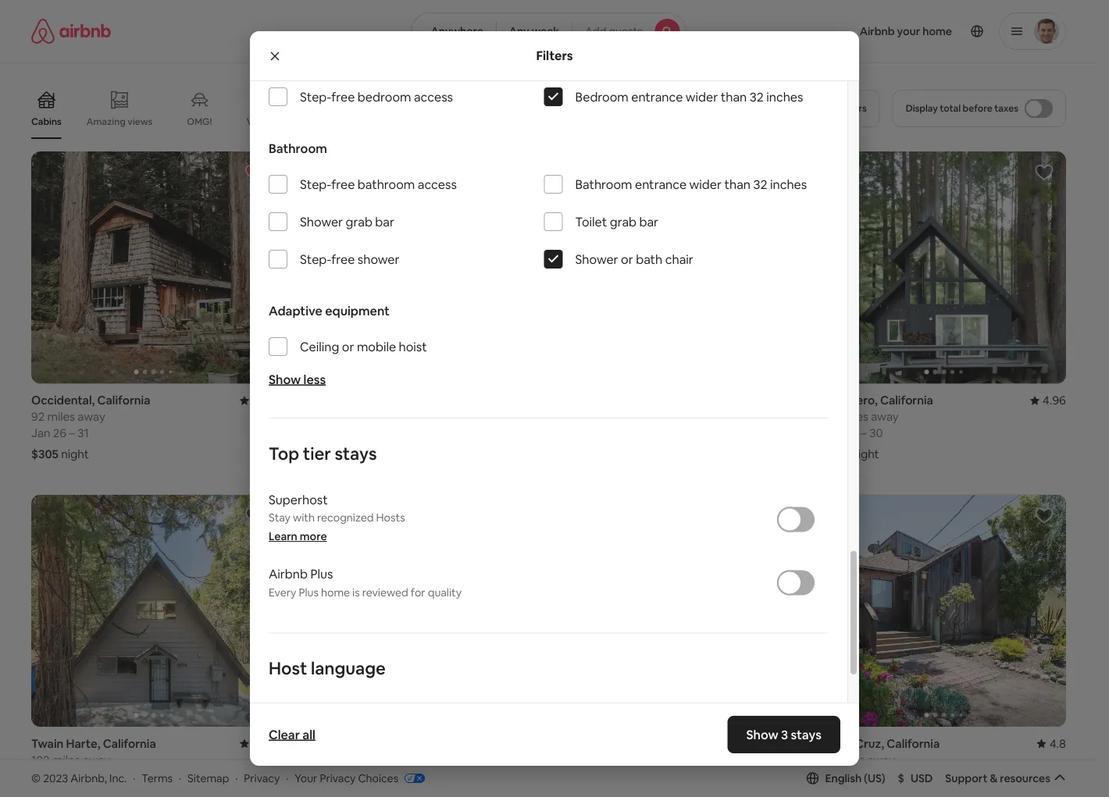 Task type: vqa. For each thing, say whether or not it's contained in the screenshot.
Shower corresponding to Shower grab bar
yes



Task type: locate. For each thing, give the bounding box(es) containing it.
nov down 101
[[821, 426, 843, 441]]

1 horizontal spatial 106
[[558, 753, 577, 768]]

week
[[532, 24, 559, 38]]

english (us)
[[825, 772, 885, 786]]

stays right the '3'
[[791, 727, 822, 743]]

1 vertical spatial show
[[513, 703, 541, 717]]

show left map
[[513, 703, 541, 717]]

· left your
[[286, 771, 289, 785]]

31
[[77, 426, 89, 441]]

miles
[[47, 409, 75, 425], [311, 409, 338, 425], [574, 409, 602, 425], [841, 409, 868, 425], [52, 753, 80, 768], [316, 753, 344, 768], [579, 753, 607, 768], [837, 753, 865, 768]]

step- left bedroom
[[300, 89, 331, 105]]

&
[[990, 772, 998, 786]]

2 1 from the left
[[582, 769, 587, 784]]

bedroom entrance wider than 32 inches
[[575, 89, 803, 105]]

california up your privacy choices link
[[338, 736, 391, 752]]

privacy down 4.88
[[244, 771, 280, 785]]

1 horizontal spatial stays
[[791, 727, 822, 743]]

2 106 from the left
[[558, 753, 577, 768]]

english
[[825, 772, 862, 786]]

occidental, california 92 miles away jan 26 – 31 $305 night
[[31, 393, 150, 462]]

amazing views
[[86, 115, 153, 128]]

0 vertical spatial entrance
[[631, 89, 683, 105]]

bathroom up toilet
[[575, 177, 632, 193]]

1 horizontal spatial bar
[[639, 214, 659, 230]]

adaptive equipment
[[269, 303, 390, 319]]

twain harte, california 102 miles away nov 1 – 6
[[31, 736, 156, 784]]

add to wishlist: cazadero, california image
[[1035, 163, 1054, 182]]

0 vertical spatial access
[[414, 89, 453, 105]]

miles inside cazadero, california 101 miles away nov 25 – 30 $298 night
[[841, 409, 868, 425]]

miles down show map button in the bottom of the page
[[579, 753, 607, 768]]

add to wishlist: acampo, california image
[[771, 163, 790, 182]]

nov left 5 on the right bottom
[[821, 769, 843, 784]]

quality
[[428, 586, 462, 600]]

1 bar from the left
[[375, 214, 394, 230]]

adaptive
[[269, 303, 322, 319]]

miles up 25
[[841, 409, 868, 425]]

1 vertical spatial or
[[342, 339, 354, 355]]

0 horizontal spatial 106
[[295, 753, 313, 768]]

6 inside twain harte, california 102 miles away nov 1 – 6
[[71, 769, 78, 784]]

entrance up the toilet grab bar
[[635, 177, 687, 193]]

entrance
[[631, 89, 683, 105], [635, 177, 687, 193]]

· left privacy link
[[235, 771, 238, 785]]

airbnb,
[[70, 771, 107, 785]]

0 horizontal spatial 10
[[319, 769, 330, 784]]

none search field containing anywhere
[[411, 12, 686, 50]]

0 horizontal spatial stays
[[335, 443, 377, 465]]

remove from wishlist: occidental, california image
[[245, 163, 263, 182]]

shower grab bar
[[300, 214, 394, 230]]

1 vertical spatial than
[[724, 177, 751, 193]]

guests
[[609, 24, 642, 38]]

inches for bedroom entrance wider than 32 inches
[[766, 89, 803, 105]]

step-free bathroom access
[[300, 177, 457, 193]]

0 vertical spatial plus
[[310, 566, 333, 582]]

0 horizontal spatial shower
[[300, 214, 343, 230]]

5
[[845, 769, 852, 784]]

1 horizontal spatial show
[[513, 703, 541, 717]]

1 10 from the left
[[319, 769, 330, 784]]

1 horizontal spatial or
[[621, 252, 633, 268]]

california inside the arnold, california 106 miles away nov 10 – 15
[[338, 736, 391, 752]]

or left the bath on the right of page
[[621, 252, 633, 268]]

miles down arnold,
[[316, 753, 344, 768]]

26
[[53, 426, 66, 441]]

0 vertical spatial 32
[[750, 89, 764, 105]]

1 horizontal spatial bathroom
[[575, 177, 632, 193]]

santa cruz, california 27 miles away nov 5 – 10
[[821, 736, 940, 784]]

reviewed
[[362, 586, 408, 600]]

10 right your
[[319, 769, 330, 784]]

step- for step-free bedroom access
[[300, 89, 331, 105]]

0 vertical spatial inches
[[766, 89, 803, 105]]

is
[[352, 586, 360, 600]]

california inside cazadero, california 101 miles away nov 25 – 30 $298 night
[[880, 393, 933, 408]]

away
[[78, 409, 105, 425], [341, 409, 369, 425], [605, 409, 632, 425], [871, 409, 899, 425], [83, 753, 110, 768], [346, 753, 374, 768], [610, 753, 637, 768], [867, 753, 895, 768]]

clear all button
[[261, 719, 323, 751]]

bar up the bath on the right of page
[[639, 214, 659, 230]]

night right $210
[[323, 447, 351, 462]]

1 horizontal spatial privacy
[[320, 771, 356, 785]]

host language
[[269, 658, 386, 680]]

grab
[[346, 214, 372, 230], [610, 214, 637, 230]]

or left mobile on the left of the page
[[342, 339, 354, 355]]

3 free from the top
[[331, 252, 355, 268]]

–
[[69, 426, 75, 441], [861, 426, 867, 441], [63, 769, 68, 784], [333, 769, 339, 784], [589, 769, 595, 784], [854, 769, 860, 784]]

1 vertical spatial stays
[[791, 727, 822, 743]]

step- up 'shower grab bar'
[[300, 177, 331, 193]]

display total before taxes button
[[892, 90, 1066, 127]]

access right bathroom
[[418, 177, 457, 193]]

106 inside 106 miles away nov 1 – 6
[[558, 753, 577, 768]]

4.98 out of 5 average rating image
[[240, 393, 276, 408]]

1 step- from the top
[[300, 89, 331, 105]]

0 horizontal spatial grab
[[346, 214, 372, 230]]

2 vertical spatial free
[[331, 252, 355, 268]]

10 inside santa cruz, california 27 miles away nov 5 – 10
[[863, 769, 875, 784]]

1 grab from the left
[[346, 214, 372, 230]]

69 miles away
[[558, 409, 632, 425]]

bathroom down vineyards
[[269, 141, 327, 157]]

bathroom for bathroom entrance wider than 32 inches
[[575, 177, 632, 193]]

harte,
[[66, 736, 100, 752]]

shower down toilet
[[575, 252, 618, 268]]

grab up step-free shower
[[346, 214, 372, 230]]

step- for step-free shower
[[300, 252, 331, 268]]

host
[[269, 658, 307, 680]]

6 inside 106 miles away nov 1 – 6
[[598, 769, 605, 784]]

free for bedroom
[[331, 89, 355, 105]]

2 10 from the left
[[863, 769, 875, 784]]

show left the '3'
[[746, 727, 779, 743]]

nov down 102
[[31, 769, 53, 784]]

· right the inc.
[[133, 771, 135, 785]]

show inside show map button
[[513, 703, 541, 717]]

plus up 'home'
[[310, 566, 333, 582]]

0 vertical spatial wider
[[686, 89, 718, 105]]

toilet
[[575, 214, 607, 230]]

1 vertical spatial 32
[[753, 177, 767, 193]]

wider
[[686, 89, 718, 105], [689, 177, 722, 193]]

2 bar from the left
[[639, 214, 659, 230]]

inches
[[766, 89, 803, 105], [770, 177, 807, 193]]

– inside twain harte, california 102 miles away nov 1 – 6
[[63, 769, 68, 784]]

6
[[71, 769, 78, 784], [598, 769, 605, 784]]

bath
[[636, 252, 663, 268]]

california up the inc.
[[103, 736, 156, 752]]

1 horizontal spatial 1
[[582, 769, 587, 784]]

access right bedroom
[[414, 89, 453, 105]]

1
[[55, 769, 60, 784], [582, 769, 587, 784]]

privacy inside your privacy choices link
[[320, 771, 356, 785]]

grab right toilet
[[610, 214, 637, 230]]

·
[[133, 771, 135, 785], [179, 771, 181, 785], [235, 771, 238, 785], [286, 771, 289, 785]]

1 vertical spatial entrance
[[635, 177, 687, 193]]

1 1 from the left
[[55, 769, 60, 784]]

california inside "occidental, california 92 miles away jan 26 – 31 $305 night"
[[97, 393, 150, 408]]

miles up 5 on the right bottom
[[837, 753, 865, 768]]

show inside "show 3 stays" link
[[746, 727, 779, 743]]

miles inside "occidental, california 92 miles away jan 26 – 31 $305 night"
[[47, 409, 75, 425]]

away inside cazadero, california 101 miles away nov 25 – 30 $298 night
[[871, 409, 899, 425]]

0 vertical spatial stays
[[335, 443, 377, 465]]

2 free from the top
[[331, 177, 355, 193]]

choices
[[358, 771, 398, 785]]

1 vertical spatial shower
[[575, 252, 618, 268]]

away inside 106 miles away nov 1 – 6
[[610, 753, 637, 768]]

$210
[[295, 447, 320, 462]]

miles right 69
[[574, 409, 602, 425]]

106
[[295, 753, 313, 768], [558, 753, 577, 768]]

nov down arnold,
[[295, 769, 316, 784]]

miles up 2023 in the left of the page
[[52, 753, 80, 768]]

106 down map
[[558, 753, 577, 768]]

nov inside the arnold, california 106 miles away nov 10 – 15
[[295, 769, 316, 784]]

all
[[303, 727, 315, 743]]

3 step- from the top
[[300, 252, 331, 268]]

show left less
[[269, 372, 301, 388]]

0 vertical spatial shower
[[300, 214, 343, 230]]

night down 31
[[61, 447, 89, 462]]

night down 30
[[851, 447, 879, 462]]

anywhere button
[[411, 12, 497, 50]]

1 6 from the left
[[71, 769, 78, 784]]

privacy link
[[244, 771, 280, 785]]

2 step- from the top
[[300, 177, 331, 193]]

2 grab from the left
[[610, 214, 637, 230]]

4.8 out of 5 average rating image
[[1037, 736, 1066, 752]]

stays right tier
[[335, 443, 377, 465]]

1 privacy from the left
[[244, 771, 280, 785]]

2 vertical spatial show
[[746, 727, 779, 743]]

1 down show map button in the bottom of the page
[[582, 769, 587, 784]]

2 vertical spatial step-
[[300, 252, 331, 268]]

· right terms
[[179, 771, 181, 785]]

add guests button
[[572, 12, 686, 50]]

filters dialog
[[250, 0, 859, 797]]

california up '$ usd'
[[887, 736, 940, 752]]

chair
[[665, 252, 693, 268]]

0 horizontal spatial bar
[[375, 214, 394, 230]]

entrance right bedroom
[[631, 89, 683, 105]]

0 horizontal spatial 6
[[71, 769, 78, 784]]

group for arnold, california
[[295, 495, 539, 727]]

0 vertical spatial bathroom
[[269, 141, 327, 157]]

group for santa cruz, california
[[821, 495, 1066, 727]]

stay
[[269, 511, 291, 525]]

bar
[[375, 214, 394, 230], [639, 214, 659, 230]]

night inside cazadero, california 101 miles away nov 25 – 30 $298 night
[[851, 447, 879, 462]]

nov inside santa cruz, california 27 miles away nov 5 – 10
[[821, 769, 843, 784]]

california up 30
[[880, 393, 933, 408]]

away inside twain harte, california 102 miles away nov 1 – 6
[[83, 753, 110, 768]]

None search field
[[411, 12, 686, 50]]

1 vertical spatial wider
[[689, 177, 722, 193]]

1 vertical spatial step-
[[300, 177, 331, 193]]

access
[[414, 89, 453, 105], [418, 177, 457, 193]]

1 night from the left
[[61, 447, 89, 462]]

0 horizontal spatial or
[[342, 339, 354, 355]]

$
[[898, 772, 904, 786]]

miles up the '26'
[[47, 409, 75, 425]]

free left shower
[[331, 252, 355, 268]]

0 horizontal spatial privacy
[[244, 771, 280, 785]]

step- down 'shower grab bar'
[[300, 252, 331, 268]]

nov down map
[[558, 769, 579, 784]]

1 horizontal spatial 10
[[863, 769, 875, 784]]

1 vertical spatial bathroom
[[575, 177, 632, 193]]

omg!
[[187, 116, 212, 128]]

show less
[[269, 372, 326, 388]]

night for $305
[[61, 447, 89, 462]]

0 vertical spatial step-
[[300, 89, 331, 105]]

1 free from the top
[[331, 89, 355, 105]]

32 for bathroom entrance wider than 32 inches
[[753, 177, 767, 193]]

1 right '©'
[[55, 769, 60, 784]]

or for ceiling
[[342, 339, 354, 355]]

more
[[300, 530, 327, 544]]

1 vertical spatial free
[[331, 177, 355, 193]]

group for 56 miles away
[[295, 152, 539, 384]]

miles inside twain harte, california 102 miles away nov 1 – 6
[[52, 753, 80, 768]]

1 horizontal spatial night
[[323, 447, 351, 462]]

group for cazadero, california
[[821, 152, 1066, 384]]

3 night from the left
[[851, 447, 879, 462]]

california for arnold, california 106 miles away nov 10 – 15
[[338, 736, 391, 752]]

step-
[[300, 89, 331, 105], [300, 177, 331, 193], [300, 252, 331, 268]]

0 vertical spatial than
[[721, 89, 747, 105]]

4.96
[[1043, 393, 1066, 408]]

amazing
[[86, 115, 126, 128]]

– inside santa cruz, california 27 miles away nov 5 – 10
[[854, 769, 860, 784]]

(us)
[[864, 772, 885, 786]]

group
[[31, 78, 806, 139], [31, 152, 276, 384], [295, 152, 539, 384], [558, 152, 803, 384], [821, 152, 1066, 384], [31, 495, 276, 727], [295, 495, 539, 727], [558, 495, 803, 727], [821, 495, 1066, 727]]

wider for bathroom
[[689, 177, 722, 193]]

101
[[821, 409, 838, 425]]

32
[[750, 89, 764, 105], [753, 177, 767, 193]]

top tier stays
[[269, 443, 377, 465]]

106 up your
[[295, 753, 313, 768]]

california right occidental,
[[97, 393, 150, 408]]

plus right every
[[299, 586, 319, 600]]

access for step-free bedroom access
[[414, 89, 453, 105]]

away inside "occidental, california 92 miles away jan 26 – 31 $305 night"
[[78, 409, 105, 425]]

1 horizontal spatial grab
[[610, 214, 637, 230]]

night inside "occidental, california 92 miles away jan 26 – 31 $305 night"
[[61, 447, 89, 462]]

learn
[[269, 530, 297, 544]]

filters
[[536, 48, 573, 64]]

support
[[945, 772, 988, 786]]

27
[[821, 753, 834, 768]]

bar down bathroom
[[375, 214, 394, 230]]

0 horizontal spatial 1
[[55, 769, 60, 784]]

1 106 from the left
[[295, 753, 313, 768]]

– inside cazadero, california 101 miles away nov 25 – 30 $298 night
[[861, 426, 867, 441]]

1 vertical spatial inches
[[770, 177, 807, 193]]

0 vertical spatial or
[[621, 252, 633, 268]]

step- for step-free bathroom access
[[300, 177, 331, 193]]

32 for bedroom entrance wider than 32 inches
[[750, 89, 764, 105]]

free left bedroom
[[331, 89, 355, 105]]

2 privacy from the left
[[320, 771, 356, 785]]

1 vertical spatial access
[[418, 177, 457, 193]]

0 horizontal spatial bathroom
[[269, 141, 327, 157]]

shower up step-free shower
[[300, 214, 343, 230]]

2023
[[43, 771, 68, 785]]

$210 night
[[295, 447, 351, 462]]

plus
[[310, 566, 333, 582], [299, 586, 319, 600]]

stays for top tier stays
[[335, 443, 377, 465]]

add
[[585, 24, 606, 38]]

10 right 5 on the right bottom
[[863, 769, 875, 784]]

ceiling
[[300, 339, 339, 355]]

0 vertical spatial show
[[269, 372, 301, 388]]

0 horizontal spatial show
[[269, 372, 301, 388]]

1 horizontal spatial 6
[[598, 769, 605, 784]]

privacy right your
[[320, 771, 356, 785]]

grab for toilet
[[610, 214, 637, 230]]

superhost
[[269, 492, 328, 508]]

california
[[97, 393, 150, 408], [880, 393, 933, 408], [103, 736, 156, 752], [338, 736, 391, 752], [887, 736, 940, 752]]

english (us) button
[[806, 772, 885, 786]]

2 horizontal spatial night
[[851, 447, 879, 462]]

0 vertical spatial free
[[331, 89, 355, 105]]

or for shower
[[621, 252, 633, 268]]

2 horizontal spatial show
[[746, 727, 779, 743]]

nov inside 106 miles away nov 1 – 6
[[558, 769, 579, 784]]

free up 'shower grab bar'
[[331, 177, 355, 193]]

4.8
[[1049, 736, 1066, 752]]

anywhere
[[431, 24, 483, 38]]

©
[[31, 771, 41, 785]]

nov inside twain harte, california 102 miles away nov 1 – 6
[[31, 769, 53, 784]]

2 6 from the left
[[598, 769, 605, 784]]

1 horizontal spatial shower
[[575, 252, 618, 268]]

nov
[[821, 426, 843, 441], [31, 769, 53, 784], [295, 769, 316, 784], [558, 769, 579, 784], [821, 769, 843, 784]]

0 horizontal spatial night
[[61, 447, 89, 462]]



Task type: describe. For each thing, give the bounding box(es) containing it.
add to wishlist: santa cruz, california image
[[1035, 507, 1054, 525]]

superhost stay with recognized hosts learn more
[[269, 492, 405, 544]]

4.88
[[252, 736, 276, 752]]

learn more link
[[269, 530, 327, 544]]

jan
[[31, 426, 50, 441]]

usd
[[911, 772, 933, 786]]

add to wishlist: twain harte, california image
[[245, 507, 263, 525]]

display total before taxes
[[906, 102, 1019, 114]]

santa
[[821, 736, 853, 752]]

terms
[[142, 771, 173, 785]]

your
[[295, 771, 317, 785]]

sitemap link
[[188, 771, 229, 785]]

4.88 out of 5 average rating image
[[240, 736, 276, 752]]

shower for shower grab bar
[[300, 214, 343, 230]]

airbnb
[[269, 566, 308, 582]]

10 inside the arnold, california 106 miles away nov 10 – 15
[[319, 769, 330, 784]]

56
[[295, 409, 308, 425]]

california inside santa cruz, california 27 miles away nov 5 – 10
[[887, 736, 940, 752]]

step-free bedroom access
[[300, 89, 453, 105]]

102
[[31, 753, 50, 768]]

toilet grab bar
[[575, 214, 659, 230]]

language
[[311, 658, 386, 680]]

map
[[543, 703, 566, 717]]

69
[[558, 409, 572, 425]]

group for twain harte, california
[[31, 495, 276, 727]]

arnold,
[[295, 736, 335, 752]]

equipment
[[325, 303, 390, 319]]

step-free shower
[[300, 252, 400, 268]]

show map
[[513, 703, 566, 717]]

show for show less
[[269, 372, 301, 388]]

4.96 out of 5 average rating image
[[1030, 393, 1066, 408]]

shower for shower or bath chair
[[575, 252, 618, 268]]

2 night from the left
[[323, 447, 351, 462]]

3 · from the left
[[235, 771, 238, 785]]

clear
[[269, 727, 300, 743]]

california inside twain harte, california 102 miles away nov 1 – 6
[[103, 736, 156, 752]]

total
[[940, 102, 961, 114]]

miles inside santa cruz, california 27 miles away nov 5 – 10
[[837, 753, 865, 768]]

hosts
[[376, 511, 405, 525]]

cruz,
[[855, 736, 884, 752]]

– inside "occidental, california 92 miles away jan 26 – 31 $305 night"
[[69, 426, 75, 441]]

106 inside the arnold, california 106 miles away nov 10 – 15
[[295, 753, 313, 768]]

vineyards
[[246, 116, 290, 128]]

access for step-free bathroom access
[[418, 177, 457, 193]]

group containing amazing views
[[31, 78, 806, 139]]

nov inside cazadero, california 101 miles away nov 25 – 30 $298 night
[[821, 426, 843, 441]]

bathroom entrance wider than 32 inches
[[575, 177, 807, 193]]

add to wishlist: arnold, california image
[[771, 507, 790, 525]]

miles right 56
[[311, 409, 338, 425]]

home
[[321, 586, 350, 600]]

support & resources
[[945, 772, 1051, 786]]

recognized
[[317, 511, 374, 525]]

every
[[269, 586, 296, 600]]

bar for shower grab bar
[[375, 214, 394, 230]]

profile element
[[705, 0, 1066, 62]]

miles inside 106 miles away nov 1 – 6
[[579, 753, 607, 768]]

views
[[128, 115, 153, 128]]

entrance for bedroom
[[631, 89, 683, 105]]

1 · from the left
[[133, 771, 135, 785]]

display
[[906, 102, 938, 114]]

away inside the arnold, california 106 miles away nov 10 – 15
[[346, 753, 374, 768]]

show 3 stays link
[[728, 716, 840, 754]]

1 vertical spatial plus
[[299, 586, 319, 600]]

2 · from the left
[[179, 771, 181, 785]]

airbnb plus every plus home is reviewed for quality
[[269, 566, 462, 600]]

than for bathroom entrance wider than 32 inches
[[724, 177, 751, 193]]

group for occidental, california
[[31, 152, 276, 384]]

resources
[[1000, 772, 1051, 786]]

before
[[963, 102, 992, 114]]

mobile
[[357, 339, 396, 355]]

show for show 3 stays
[[746, 727, 779, 743]]

bathroom for bathroom
[[269, 141, 327, 157]]

sitemap
[[188, 771, 229, 785]]

with
[[293, 511, 315, 525]]

cazadero, california 101 miles away nov 25 – 30 $298 night
[[821, 393, 933, 462]]

– inside 106 miles away nov 1 – 6
[[589, 769, 595, 784]]

30
[[869, 426, 883, 441]]

night for $298
[[851, 447, 879, 462]]

free for shower
[[331, 252, 355, 268]]

106 miles away nov 1 – 6
[[558, 753, 637, 784]]

wider for bedroom
[[686, 89, 718, 105]]

grab for shower
[[346, 214, 372, 230]]

56 miles away
[[295, 409, 369, 425]]

cabins
[[31, 116, 62, 128]]

california for occidental, california 92 miles away jan 26 – 31 $305 night
[[97, 393, 150, 408]]

bar for toilet grab bar
[[639, 214, 659, 230]]

bedroom
[[358, 89, 411, 105]]

15
[[341, 769, 353, 784]]

1 inside 106 miles away nov 1 – 6
[[582, 769, 587, 784]]

any week button
[[496, 12, 573, 50]]

ceiling or mobile hoist
[[300, 339, 427, 355]]

top
[[269, 443, 299, 465]]

1 inside twain harte, california 102 miles away nov 1 – 6
[[55, 769, 60, 784]]

25
[[845, 426, 858, 441]]

free for bathroom
[[331, 177, 355, 193]]

show for show map
[[513, 703, 541, 717]]

terms · sitemap · privacy
[[142, 771, 280, 785]]

occidental,
[[31, 393, 95, 408]]

add guests
[[585, 24, 642, 38]]

shower or bath chair
[[575, 252, 693, 268]]

entrance for bathroom
[[635, 177, 687, 193]]

less
[[304, 372, 326, 388]]

for
[[411, 586, 425, 600]]

stays for show 3 stays
[[791, 727, 822, 743]]

show map button
[[497, 691, 600, 728]]

show less button
[[269, 372, 326, 388]]

away inside santa cruz, california 27 miles away nov 5 – 10
[[867, 753, 895, 768]]

shower
[[358, 252, 400, 268]]

than for bedroom entrance wider than 32 inches
[[721, 89, 747, 105]]

– inside the arnold, california 106 miles away nov 10 – 15
[[333, 769, 339, 784]]

4.99 out of 5 average rating image
[[767, 736, 803, 752]]

hoist
[[399, 339, 427, 355]]

miles inside the arnold, california 106 miles away nov 10 – 15
[[316, 753, 344, 768]]

inches for bathroom entrance wider than 32 inches
[[770, 177, 807, 193]]

clear all
[[269, 727, 315, 743]]

your privacy choices
[[295, 771, 398, 785]]

4 · from the left
[[286, 771, 289, 785]]

show 3 stays
[[746, 727, 822, 743]]

california for cazadero, california 101 miles away nov 25 – 30 $298 night
[[880, 393, 933, 408]]



